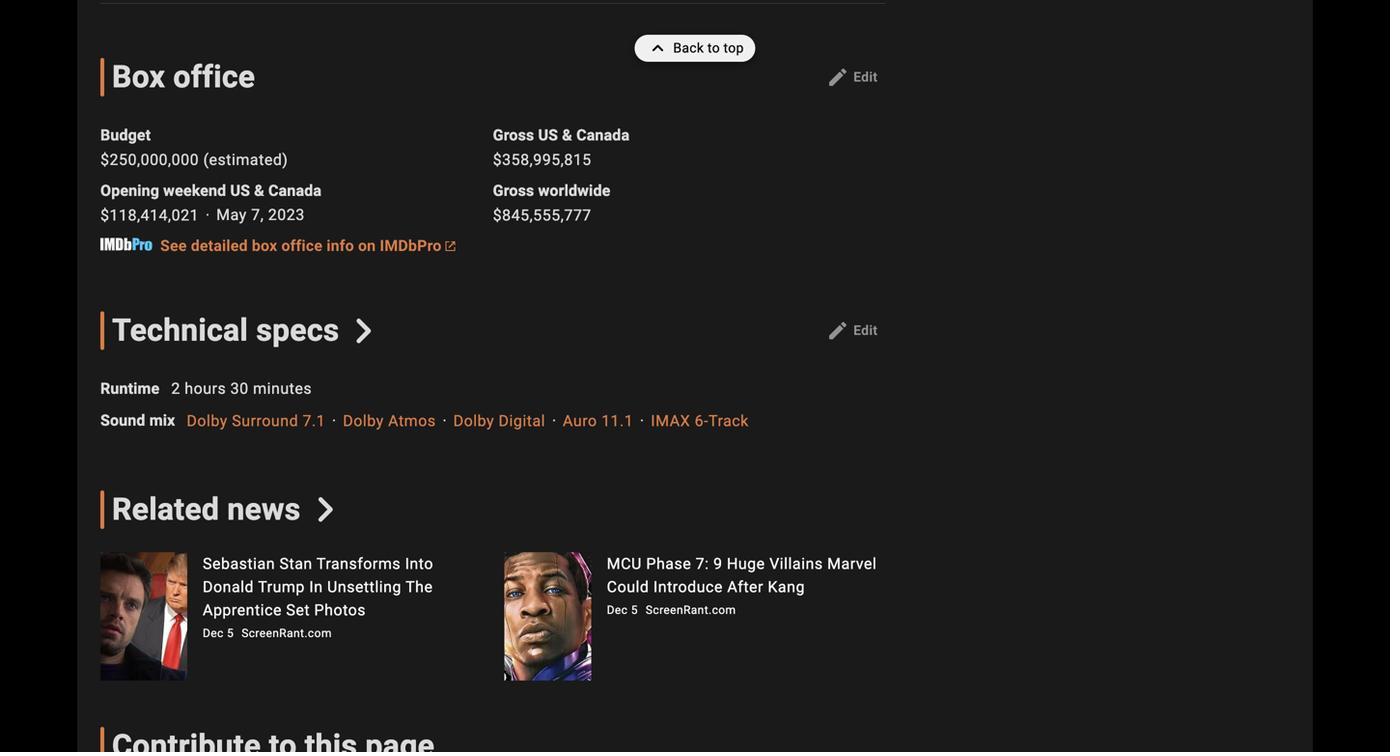 Task type: locate. For each thing, give the bounding box(es) containing it.
1 vertical spatial canada
[[268, 181, 322, 200]]

us
[[538, 126, 558, 145], [230, 181, 250, 200]]

huge
[[727, 555, 765, 573]]

1 horizontal spatial dec
[[607, 604, 628, 617]]

see
[[160, 237, 187, 255]]

edit for 30
[[854, 323, 878, 338]]

set
[[286, 601, 310, 619]]

0 vertical spatial 5
[[631, 604, 638, 617]]

dolby
[[187, 412, 228, 430], [343, 412, 384, 430], [453, 412, 494, 430]]

1 gross from the top
[[493, 126, 534, 145]]

office
[[173, 59, 255, 95], [281, 237, 323, 255]]

into
[[405, 555, 434, 573]]

0 vertical spatial edit
[[854, 69, 878, 85]]

canada up worldwide
[[577, 126, 630, 145]]

5 down could in the left of the page
[[631, 604, 638, 617]]

0 horizontal spatial 5
[[227, 627, 234, 640]]

2 edit from the top
[[854, 323, 878, 338]]

related news
[[112, 492, 301, 528]]

dolby left atmos
[[343, 412, 384, 430]]

office down 2023
[[281, 237, 323, 255]]

in
[[309, 578, 323, 596]]

dolby digital button
[[453, 412, 546, 430]]

screenrant.com inside sebastian stan transforms into donald trump in unsettling the apprentice set photos dec 5 screenrant.com
[[242, 627, 332, 640]]

gross worldwide $845,555,777
[[493, 181, 611, 224]]

1 vertical spatial gross
[[493, 181, 534, 200]]

0 vertical spatial edit button
[[819, 62, 886, 93]]

3 dolby from the left
[[453, 412, 494, 430]]

technical specs
[[112, 313, 339, 349]]

edit right edit image
[[854, 69, 878, 85]]

imax 6-track button
[[651, 412, 749, 430]]

dec
[[607, 604, 628, 617], [203, 627, 224, 640]]

canada
[[577, 126, 630, 145], [268, 181, 322, 200]]

gross
[[493, 126, 534, 145], [493, 181, 534, 200]]

1 vertical spatial us
[[230, 181, 250, 200]]

technical
[[112, 313, 248, 349]]

screenrant.com down introduce
[[646, 604, 736, 617]]

2 horizontal spatial dolby
[[453, 412, 494, 430]]

1 horizontal spatial screenrant.com
[[646, 604, 736, 617]]

7.1
[[303, 412, 326, 430]]

& up $358,995,815
[[562, 126, 573, 145]]

2023
[[268, 206, 305, 224]]

0 vertical spatial screenrant.com
[[646, 604, 736, 617]]

1 edit from the top
[[854, 69, 878, 85]]

dolby for dolby atmos
[[343, 412, 384, 430]]

us up may
[[230, 181, 250, 200]]

photos
[[314, 601, 366, 619]]

5 inside mcu phase 7: 9 huge villains marvel could introduce after kang dec 5 screenrant.com
[[631, 604, 638, 617]]

the
[[406, 578, 433, 596]]

5
[[631, 604, 638, 617], [227, 627, 234, 640]]

0 horizontal spatial &
[[254, 181, 264, 200]]

1 vertical spatial &
[[254, 181, 264, 200]]

edit button
[[819, 62, 886, 93], [819, 315, 886, 346]]

box office
[[112, 59, 255, 95]]

0 vertical spatial dec
[[607, 604, 628, 617]]

auro 11.1
[[563, 412, 634, 430]]

news
[[227, 492, 301, 528]]

1 horizontal spatial canada
[[577, 126, 630, 145]]

sound
[[100, 411, 145, 430]]

us up $358,995,815
[[538, 126, 558, 145]]

may 7, 2023
[[216, 206, 305, 224]]

1 vertical spatial edit
[[854, 323, 878, 338]]

5 inside sebastian stan transforms into donald trump in unsettling the apprentice set photos dec 5 screenrant.com
[[227, 627, 234, 640]]

worldwide
[[538, 181, 611, 200]]

box
[[252, 237, 277, 255]]

gross us & canada $358,995,815
[[493, 126, 630, 169]]

canada up 2023
[[268, 181, 322, 200]]

& up 'may 7, 2023'
[[254, 181, 264, 200]]

dolby down hours
[[187, 412, 228, 430]]

1 horizontal spatial dolby
[[343, 412, 384, 430]]

1 horizontal spatial us
[[538, 126, 558, 145]]

gross for gross worldwide $845,555,777
[[493, 181, 534, 200]]

2 gross from the top
[[493, 181, 534, 200]]

screenrant.com down set
[[242, 627, 332, 640]]

0 vertical spatial canada
[[577, 126, 630, 145]]

7:
[[696, 555, 709, 573]]

1 vertical spatial edit button
[[819, 315, 886, 346]]

dolby left "digital"
[[453, 412, 494, 430]]

auro
[[563, 412, 597, 430]]

5 down apprentice
[[227, 627, 234, 640]]

0 vertical spatial us
[[538, 126, 558, 145]]

minutes
[[253, 380, 312, 398]]

screenrant.com
[[646, 604, 736, 617], [242, 627, 332, 640]]

trump
[[258, 578, 305, 596]]

11.1
[[602, 412, 634, 430]]

0 vertical spatial office
[[173, 59, 255, 95]]

(estimated)
[[203, 151, 288, 169]]

0 horizontal spatial dolby
[[187, 412, 228, 430]]

atmos
[[388, 412, 436, 430]]

canada inside 'gross us & canada $358,995,815'
[[577, 126, 630, 145]]

auro 11.1 button
[[563, 412, 634, 430]]

2 dolby from the left
[[343, 412, 384, 430]]

dolby atmos button
[[343, 412, 436, 430]]

2 hours 30 minutes
[[171, 380, 312, 398]]

1 horizontal spatial &
[[562, 126, 573, 145]]

edit
[[854, 69, 878, 85], [854, 323, 878, 338]]

sebastian stan transforms into donald trump in unsettling the apprentice set photos image
[[100, 552, 187, 681]]

1 edit button from the top
[[819, 62, 886, 93]]

0 vertical spatial gross
[[493, 126, 534, 145]]

0 horizontal spatial dec
[[203, 627, 224, 640]]

2 edit button from the top
[[819, 315, 886, 346]]

1 horizontal spatial 5
[[631, 604, 638, 617]]

edit right edit icon
[[854, 323, 878, 338]]

gross inside 'gross us & canada $358,995,815'
[[493, 126, 534, 145]]

office up budget $250,000,000 (estimated)
[[173, 59, 255, 95]]

dolby surround 7.1 button
[[187, 412, 326, 430]]

runtime
[[100, 380, 160, 398]]

edit button for gross us & canada $358,995,815
[[819, 62, 886, 93]]

dec down could in the left of the page
[[607, 604, 628, 617]]

gross inside gross worldwide $845,555,777
[[493, 181, 534, 200]]

to
[[708, 40, 720, 56]]

1 vertical spatial office
[[281, 237, 323, 255]]

1 dolby from the left
[[187, 412, 228, 430]]

0 vertical spatial &
[[562, 126, 573, 145]]

chevron right inline image
[[313, 498, 338, 522]]

0 horizontal spatial screenrant.com
[[242, 627, 332, 640]]

gross up $358,995,815
[[493, 126, 534, 145]]

&
[[562, 126, 573, 145], [254, 181, 264, 200]]

could
[[607, 578, 649, 596]]

7,
[[251, 206, 264, 224]]

dec down apprentice
[[203, 627, 224, 640]]

1 vertical spatial dec
[[203, 627, 224, 640]]

track
[[709, 412, 749, 430]]

technical specs link
[[100, 312, 376, 350]]

stan
[[280, 555, 313, 573]]

mcu
[[607, 555, 642, 573]]

edit image
[[827, 319, 850, 343]]

0 horizontal spatial office
[[173, 59, 255, 95]]

gross up $845,555,777
[[493, 181, 534, 200]]

1 horizontal spatial office
[[281, 237, 323, 255]]

1 vertical spatial screenrant.com
[[242, 627, 332, 640]]

digital
[[499, 412, 546, 430]]

1 vertical spatial 5
[[227, 627, 234, 640]]



Task type: describe. For each thing, give the bounding box(es) containing it.
edit button for 30
[[819, 315, 886, 346]]

phase
[[646, 555, 692, 573]]

on
[[358, 237, 376, 255]]

& inside 'gross us & canada $358,995,815'
[[562, 126, 573, 145]]

sebastian stan transforms into donald trump in unsettling the apprentice set photos dec 5 screenrant.com
[[203, 555, 434, 640]]

sebastian
[[203, 555, 275, 573]]

dolby for dolby digital
[[453, 412, 494, 430]]

mix
[[149, 411, 175, 430]]

apprentice
[[203, 601, 282, 619]]

0 horizontal spatial us
[[230, 181, 250, 200]]

specs
[[256, 313, 339, 349]]

dec inside sebastian stan transforms into donald trump in unsettling the apprentice set photos dec 5 screenrant.com
[[203, 627, 224, 640]]

budget
[[100, 126, 151, 145]]

detailed
[[191, 237, 248, 255]]

6-
[[695, 412, 709, 430]]

$118,414,021
[[100, 206, 199, 224]]

sound mix
[[100, 411, 175, 430]]

$358,995,815
[[493, 151, 592, 169]]

back
[[673, 40, 704, 56]]

imax
[[651, 412, 691, 430]]

mcu phase 7: 9 huge villains marvel could introduce after kang dec 5 screenrant.com
[[607, 555, 877, 617]]

imax 6-track
[[651, 412, 749, 430]]

dolby atmos
[[343, 412, 436, 430]]

kang
[[768, 578, 805, 596]]

launch inline image
[[446, 242, 455, 251]]

back to top
[[673, 40, 744, 56]]

opening
[[100, 181, 159, 200]]

box
[[112, 59, 165, 95]]

back to top button
[[635, 35, 756, 62]]

weekend
[[163, 181, 226, 200]]

edit for gross us & canada $358,995,815
[[854, 69, 878, 85]]

screenrant.com inside mcu phase 7: 9 huge villains marvel could introduce after kang dec 5 screenrant.com
[[646, 604, 736, 617]]

villains
[[770, 555, 823, 573]]

opening weekend us & canada
[[100, 181, 322, 200]]

surround
[[232, 412, 298, 430]]

budget $250,000,000 (estimated)
[[100, 126, 288, 169]]

mcu phase 7: 9 huge villains marvel could introduce after kang image
[[505, 552, 592, 681]]

info
[[327, 237, 354, 255]]

9
[[714, 555, 723, 573]]

2
[[171, 380, 180, 398]]

introduce
[[654, 578, 723, 596]]

us inside 'gross us & canada $358,995,815'
[[538, 126, 558, 145]]

expand less image
[[646, 35, 673, 62]]

30
[[230, 380, 249, 398]]

see detailed box office info on imdbpro
[[160, 237, 442, 255]]

donald
[[203, 578, 254, 596]]

dolby digital
[[453, 412, 546, 430]]

chevron right inline image
[[352, 319, 376, 343]]

transforms
[[317, 555, 401, 573]]

gross for gross us & canada $358,995,815
[[493, 126, 534, 145]]

dolby surround 7.1
[[187, 412, 326, 430]]

may
[[216, 206, 247, 224]]

0 horizontal spatial canada
[[268, 181, 322, 200]]

imdbpro
[[380, 237, 442, 255]]

edit image
[[827, 66, 850, 89]]

see detailed box office info on imdbpro button
[[160, 237, 455, 255]]

marvel
[[828, 555, 877, 573]]

related news link
[[100, 491, 338, 529]]

after
[[727, 578, 764, 596]]

$845,555,777
[[493, 206, 592, 224]]

top
[[724, 40, 744, 56]]

dolby for dolby surround 7.1
[[187, 412, 228, 430]]

hours
[[185, 380, 226, 398]]

$250,000,000
[[100, 151, 199, 169]]

related
[[112, 492, 219, 528]]

unsettling
[[327, 578, 402, 596]]

dec inside mcu phase 7: 9 huge villains marvel could introduce after kang dec 5 screenrant.com
[[607, 604, 628, 617]]



Task type: vqa. For each thing, say whether or not it's contained in the screenshot.
Title type DROPDOWN BUTTON
no



